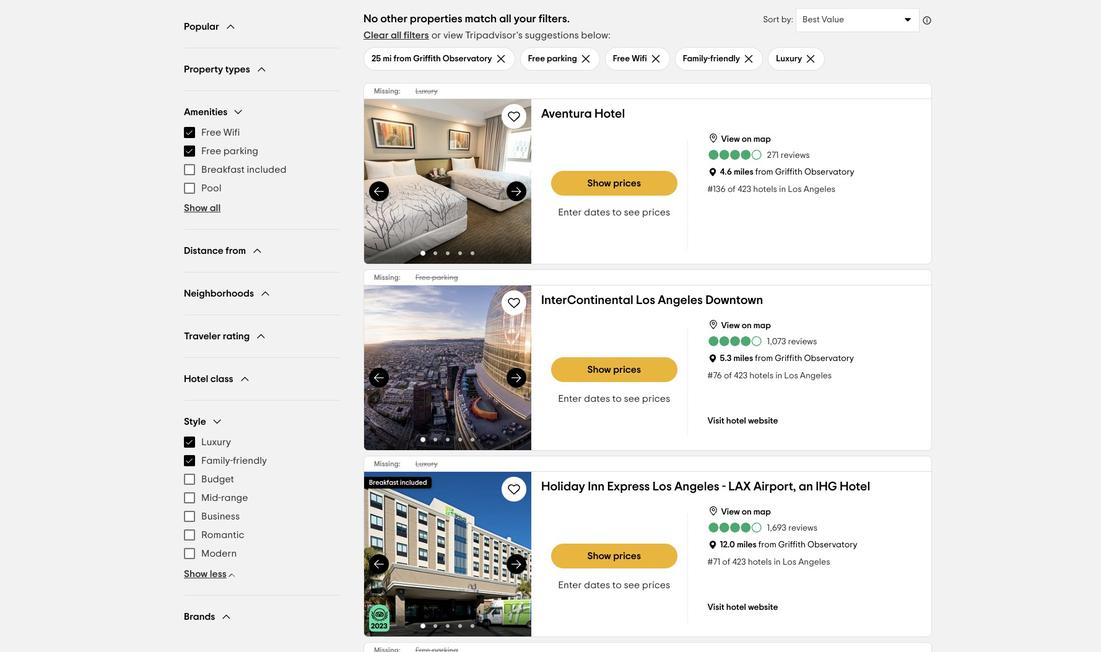 Task type: locate. For each thing, give the bounding box(es) containing it.
view on map up 4.0 of 5 bubbles. 1,073 reviews element
[[722, 322, 771, 330]]

423 down 12.0
[[733, 558, 746, 567]]

1 vertical spatial group
[[184, 416, 340, 581]]

1 vertical spatial see
[[624, 394, 640, 404]]

1 vertical spatial show prices button
[[552, 358, 678, 382]]

reviews for holiday inn express los angeles - lax airport, an ihg hotel
[[789, 524, 818, 533]]

on up 4.0 of 5 bubbles. 1,693 reviews element
[[742, 508, 752, 517]]

0 vertical spatial enter
[[558, 208, 582, 218]]

2 enter dates to see prices from the top
[[558, 394, 671, 404]]

map for downtown
[[754, 322, 771, 330]]

breakfast inside breakfast included link
[[369, 480, 399, 486]]

2 vertical spatial view on map
[[722, 508, 771, 517]]

in down 5.3 miles from griffith observatory
[[776, 372, 783, 381]]

los right 'express'
[[653, 481, 672, 493]]

express
[[608, 481, 650, 493]]

1 vertical spatial family-friendly
[[201, 456, 267, 466]]

2 vertical spatial see
[[624, 581, 640, 591]]

1 vertical spatial in
[[776, 372, 783, 381]]

angeles left 'downtown'
[[658, 294, 703, 307]]

view down 'downtown'
[[722, 322, 740, 330]]

0 vertical spatial enter dates to see prices
[[558, 208, 671, 218]]

family- inside family-friendly button
[[683, 54, 711, 63]]

-
[[723, 481, 726, 493]]

wifi inside 'group'
[[224, 128, 240, 138]]

1 vertical spatial carousel of images figure
[[364, 286, 532, 451]]

1 horizontal spatial family-
[[683, 54, 711, 63]]

0 vertical spatial view
[[722, 135, 740, 144]]

griffith down 1,073 reviews
[[775, 354, 803, 363]]

1 horizontal spatial breakfast included
[[369, 480, 427, 486]]

prices
[[614, 178, 641, 188], [643, 208, 671, 218], [614, 365, 641, 375], [643, 394, 671, 404], [614, 552, 641, 561], [643, 581, 671, 591]]

view on map up 4.0 of 5 bubbles. 1,693 reviews element
[[722, 508, 771, 517]]

12.0
[[720, 541, 736, 550]]

visit hotel website link for downtown
[[708, 415, 779, 427]]

luxury up breakfast included link
[[416, 460, 438, 468]]

hotels for downtown
[[750, 372, 774, 381]]

423 right 76
[[734, 372, 748, 381]]

1 vertical spatial family-
[[201, 456, 233, 466]]

show prices for hotel
[[588, 178, 641, 188]]

2 vertical spatial next photo image
[[511, 558, 523, 571]]

2 vertical spatial all
[[210, 203, 221, 213]]

71
[[713, 558, 721, 567]]

1 vertical spatial visit hotel website
[[708, 604, 779, 612]]

visit down 71
[[708, 604, 725, 612]]

mi
[[383, 54, 392, 63]]

all
[[500, 14, 512, 25], [391, 30, 402, 40], [210, 203, 221, 213]]

0 vertical spatial dates
[[584, 208, 611, 218]]

2 next photo image from the top
[[511, 372, 523, 384]]

griffith for 25
[[414, 54, 441, 63]]

breakfast
[[201, 165, 245, 175], [369, 480, 399, 486]]

match
[[465, 14, 497, 25]]

0 vertical spatial show prices
[[588, 178, 641, 188]]

2 vertical spatial to
[[613, 581, 622, 591]]

free inside "button"
[[613, 54, 630, 63]]

view on map button
[[708, 131, 771, 145], [708, 318, 771, 332], [708, 504, 771, 518]]

dates for angeles
[[584, 394, 611, 404]]

1 show prices button from the top
[[552, 171, 678, 196]]

0 vertical spatial parking
[[547, 54, 577, 63]]

website
[[749, 417, 779, 426], [749, 604, 779, 612]]

show prices for los
[[588, 365, 641, 375]]

griffith for 12.0
[[779, 541, 806, 550]]

friendly
[[711, 54, 741, 63], [233, 456, 267, 466]]

3 next photo image from the top
[[511, 558, 523, 571]]

reviews up 4.6 miles from griffith observatory
[[781, 151, 810, 160]]

observatory down 271 reviews
[[805, 168, 855, 177]]

on up 4.0 of 5 bubbles. 1,073 reviews element
[[742, 322, 752, 330]]

2 vertical spatial #
[[708, 558, 713, 567]]

25 mi from griffith observatory
[[372, 54, 492, 63]]

hotel
[[727, 417, 747, 426], [727, 604, 747, 612]]

2 vertical spatial view
[[722, 508, 740, 517]]

1 vertical spatial view
[[722, 322, 740, 330]]

luxury down style
[[201, 438, 231, 447]]

angeles left - at the bottom right of the page
[[675, 481, 720, 493]]

1 vertical spatial show prices
[[588, 365, 641, 375]]

1 carousel of images figure from the top
[[364, 99, 532, 264]]

los down 5.3 miles from griffith observatory
[[785, 372, 799, 381]]

1 vertical spatial 423
[[734, 372, 748, 381]]

los for 5.3 miles
[[785, 372, 799, 381]]

1 vertical spatial to
[[613, 394, 622, 404]]

reviews
[[781, 151, 810, 160], [789, 338, 818, 346], [789, 524, 818, 533]]

3 on from the top
[[742, 508, 752, 517]]

on for los
[[742, 508, 752, 517]]

group containing amenities
[[184, 106, 340, 214]]

2 hotel from the top
[[727, 604, 747, 612]]

1 show prices from the top
[[588, 178, 641, 188]]

angeles down 4.6 miles from griffith observatory
[[804, 185, 836, 194]]

2 previous photo image from the top
[[373, 372, 385, 384]]

menu
[[184, 123, 340, 198], [184, 433, 340, 508], [184, 508, 340, 563]]

aventura hotel link
[[542, 107, 625, 121]]

1 previous photo image from the top
[[373, 185, 385, 198]]

miles right 4.6
[[734, 168, 754, 177]]

hotel down # 76 of 423 hotels in los angeles
[[727, 417, 747, 426]]

2 map from the top
[[754, 322, 771, 330]]

luxury inside "button"
[[777, 54, 803, 63]]

next photo image for holiday
[[511, 558, 523, 571]]

1 vertical spatial reviews
[[789, 338, 818, 346]]

los inside 'link'
[[653, 481, 672, 493]]

free parking
[[528, 54, 577, 63], [201, 146, 258, 156], [416, 274, 458, 281]]

1 horizontal spatial included
[[400, 480, 427, 486]]

view on map button up 4.0 of 5 bubbles. 271 reviews element
[[708, 131, 771, 145]]

3 view on map button from the top
[[708, 504, 771, 518]]

visit hotel website link down 76
[[708, 415, 779, 427]]

2 visit from the top
[[708, 604, 725, 612]]

from up the # 71 of 423 hotels in los angeles at bottom
[[759, 541, 777, 550]]

# for los
[[708, 558, 713, 567]]

show prices button for hotel
[[552, 171, 678, 196]]

los down 4.6 miles from griffith observatory
[[788, 185, 802, 194]]

1 vertical spatial save to a trip image
[[507, 482, 522, 497]]

1 website from the top
[[749, 417, 779, 426]]

2 horizontal spatial free parking
[[528, 54, 577, 63]]

0 vertical spatial breakfast
[[201, 165, 245, 175]]

map up 4.0 of 5 bubbles. 1,073 reviews element
[[754, 322, 771, 330]]

4.0 of 5 bubbles. 1,693 reviews element
[[708, 522, 818, 534]]

3 enter from the top
[[558, 581, 582, 591]]

0 horizontal spatial breakfast included
[[201, 165, 287, 175]]

observatory down 1,693 reviews
[[808, 541, 858, 550]]

0 vertical spatial view on map
[[722, 135, 771, 144]]

2 # from the top
[[708, 372, 713, 381]]

previous photo image
[[373, 185, 385, 198], [373, 372, 385, 384], [373, 558, 385, 571]]

2 vertical spatial dates
[[584, 581, 611, 591]]

observatory down 1,073 reviews
[[805, 354, 855, 363]]

2 view on map from the top
[[722, 322, 771, 330]]

2 vertical spatial on
[[742, 508, 752, 517]]

1 vertical spatial previous photo image
[[373, 372, 385, 384]]

properties
[[410, 14, 463, 25]]

2 group from the top
[[184, 416, 340, 581]]

missing:
[[374, 87, 401, 95], [374, 274, 401, 281], [374, 460, 401, 468]]

3 map from the top
[[754, 508, 771, 517]]

3 enter dates to see prices from the top
[[558, 581, 671, 591]]

hotels down 12.0 miles from griffith observatory
[[748, 558, 772, 567]]

0 vertical spatial included
[[247, 165, 287, 175]]

hotel left class
[[184, 374, 208, 384]]

view up 4.0 of 5 bubbles. 271 reviews element
[[722, 135, 740, 144]]

0 vertical spatial see
[[624, 208, 640, 218]]

observatory for 25 mi from griffith observatory
[[443, 54, 492, 63]]

view for downtown
[[722, 322, 740, 330]]

4.0 of 5 bubbles. 271 reviews element
[[708, 149, 810, 161]]

# for downtown
[[708, 372, 713, 381]]

1 vertical spatial visit
[[708, 604, 725, 612]]

1,693 reviews
[[768, 524, 818, 533]]

1 next photo image from the top
[[511, 185, 523, 198]]

0 vertical spatial on
[[742, 135, 752, 144]]

save to a trip image
[[507, 296, 522, 310], [507, 482, 522, 497]]

free parking button
[[520, 47, 600, 71]]

miles for los
[[737, 541, 757, 550]]

3 missing: from the top
[[374, 460, 401, 468]]

dates for express
[[584, 581, 611, 591]]

0 vertical spatial wifi
[[632, 54, 647, 63]]

observatory
[[443, 54, 492, 63], [805, 168, 855, 177], [805, 354, 855, 363], [808, 541, 858, 550]]

0 horizontal spatial breakfast
[[201, 165, 245, 175]]

3 carousel of images figure from the top
[[364, 472, 532, 637]]

griffith for 4.6
[[776, 168, 803, 177]]

hotels down 5.3 miles from griffith observatory
[[750, 372, 774, 381]]

3 dates from the top
[[584, 581, 611, 591]]

enter for angeles
[[558, 394, 582, 404]]

1 visit hotel website link from the top
[[708, 415, 779, 427]]

1 vertical spatial free wifi
[[201, 128, 240, 138]]

angeles inside holiday inn express los angeles - lax airport, an ihg hotel 'link'
[[675, 481, 720, 493]]

inn
[[588, 481, 605, 493]]

show for intercontinental
[[588, 365, 612, 375]]

1 vertical spatial breakfast
[[369, 480, 399, 486]]

view down - at the bottom right of the page
[[722, 508, 740, 517]]

ihg
[[816, 481, 838, 493]]

breakfast included
[[201, 165, 287, 175], [369, 480, 427, 486]]

0 vertical spatial map
[[754, 135, 771, 144]]

to for angeles
[[613, 394, 622, 404]]

0 vertical spatial save to a trip image
[[507, 296, 522, 310]]

angeles
[[804, 185, 836, 194], [658, 294, 703, 307], [801, 372, 832, 381], [675, 481, 720, 493], [799, 558, 831, 567]]

1 vertical spatial #
[[708, 372, 713, 381]]

all left your on the top of the page
[[500, 14, 512, 25]]

2 vertical spatial free parking
[[416, 274, 458, 281]]

1 vertical spatial next photo image
[[511, 372, 523, 384]]

2 visit hotel website from the top
[[708, 604, 779, 612]]

2 vertical spatial show prices
[[588, 552, 641, 561]]

breakfast inside 'group'
[[201, 165, 245, 175]]

visit hotel website down the # 71 of 423 hotels in los angeles at bottom
[[708, 604, 779, 612]]

1 vertical spatial friendly
[[233, 456, 267, 466]]

view on map up 4.0 of 5 bubbles. 271 reviews element
[[722, 135, 771, 144]]

3 see from the top
[[624, 581, 640, 591]]

3 # from the top
[[708, 558, 713, 567]]

1,073 reviews link
[[708, 335, 818, 348]]

hotel right aventura on the top of page
[[595, 108, 625, 120]]

271
[[768, 151, 779, 160]]

observatory for 12.0 miles from griffith observatory
[[808, 541, 858, 550]]

on
[[742, 135, 752, 144], [742, 322, 752, 330], [742, 508, 752, 517]]

intercontinental los angeles downtown
[[542, 294, 764, 307]]

visit hotel website link down the # 71 of 423 hotels in los angeles at bottom
[[708, 601, 779, 614]]

or
[[432, 30, 441, 40]]

0 horizontal spatial parking
[[224, 146, 258, 156]]

griffith down the or at the top
[[414, 54, 441, 63]]

1 vertical spatial all
[[391, 30, 402, 40]]

1 on from the top
[[742, 135, 752, 144]]

free wifi
[[613, 54, 647, 63], [201, 128, 240, 138]]

view
[[444, 30, 463, 40]]

los down 12.0 miles from griffith observatory
[[783, 558, 797, 567]]

of
[[728, 185, 736, 194], [724, 372, 732, 381], [723, 558, 731, 567]]

1 horizontal spatial parking
[[432, 274, 458, 281]]

family-friendly button
[[675, 47, 764, 71]]

3 previous photo image from the top
[[373, 558, 385, 571]]

from down 1,073 reviews link
[[756, 354, 774, 363]]

value
[[822, 15, 845, 24]]

3 show prices button from the top
[[552, 544, 678, 569]]

carousel of images figure for intercontinental
[[364, 286, 532, 451]]

show inside button
[[184, 203, 208, 213]]

3 show prices from the top
[[588, 552, 641, 561]]

1 enter dates to see prices from the top
[[558, 208, 671, 218]]

1 visit hotel website from the top
[[708, 417, 779, 426]]

view on map
[[722, 135, 771, 144], [722, 322, 771, 330], [722, 508, 771, 517]]

griffith for 5.3
[[775, 354, 803, 363]]

all down other
[[391, 30, 402, 40]]

luxury down by:
[[777, 54, 803, 63]]

hotel for downtown
[[727, 417, 747, 426]]

hotel right ihg
[[840, 481, 871, 493]]

map up '1,693 reviews' link
[[754, 508, 771, 517]]

#
[[708, 185, 713, 194], [708, 372, 713, 381], [708, 558, 713, 567]]

free parking inside 'group'
[[201, 146, 258, 156]]

1 vertical spatial dates
[[584, 394, 611, 404]]

1 vertical spatial of
[[724, 372, 732, 381]]

2 dates from the top
[[584, 394, 611, 404]]

0 horizontal spatial free wifi
[[201, 128, 240, 138]]

hotels down 4.6 miles from griffith observatory
[[754, 185, 778, 194]]

2 vertical spatial enter dates to see prices
[[558, 581, 671, 591]]

carousel of images figure
[[364, 99, 532, 264], [364, 286, 532, 451], [364, 472, 532, 637]]

hotel down the # 71 of 423 hotels in los angeles at bottom
[[727, 604, 747, 612]]

2 horizontal spatial all
[[500, 14, 512, 25]]

1 vertical spatial missing:
[[374, 274, 401, 281]]

show prices for inn
[[588, 552, 641, 561]]

2 show prices button from the top
[[552, 358, 678, 382]]

0 vertical spatial #
[[708, 185, 713, 194]]

1 horizontal spatial wifi
[[632, 54, 647, 63]]

of right 71
[[723, 558, 731, 567]]

2 vertical spatial of
[[723, 558, 731, 567]]

see for express
[[624, 581, 640, 591]]

2 vertical spatial in
[[774, 558, 781, 567]]

0 vertical spatial carousel of images figure
[[364, 99, 532, 264]]

2 to from the top
[[613, 394, 622, 404]]

0 horizontal spatial free parking
[[201, 146, 258, 156]]

miles right 12.0
[[737, 541, 757, 550]]

family- up budget
[[201, 456, 233, 466]]

observatory down view at the top left of page
[[443, 54, 492, 63]]

reviews up 5.3 miles from griffith observatory
[[789, 338, 818, 346]]

griffith down 271 reviews
[[776, 168, 803, 177]]

from for 12.0
[[759, 541, 777, 550]]

0 vertical spatial friendly
[[711, 54, 741, 63]]

1 visit from the top
[[708, 417, 725, 426]]

1 vertical spatial website
[[749, 604, 779, 612]]

0 vertical spatial in
[[780, 185, 787, 194]]

traveler rating
[[184, 331, 250, 341]]

the standard double room with two beds at the hotel aventura image
[[364, 99, 532, 264]]

0 vertical spatial visit hotel website link
[[708, 415, 779, 427]]

visit hotel website link
[[708, 415, 779, 427], [708, 601, 779, 614]]

menu containing luxury
[[184, 433, 340, 508]]

1 hotel from the top
[[727, 417, 747, 426]]

2 vertical spatial miles
[[737, 541, 757, 550]]

4.6
[[720, 168, 732, 177]]

aventura hotel
[[542, 108, 625, 120]]

2 website from the top
[[749, 604, 779, 612]]

view on map button for downtown
[[708, 318, 771, 332]]

3 view from the top
[[722, 508, 740, 517]]

1 vertical spatial free parking
[[201, 146, 258, 156]]

group
[[184, 106, 340, 214], [184, 416, 340, 581]]

423 right the "136"
[[738, 185, 752, 194]]

holiday inn express los angeles - lax airport, an ihg hotel link
[[542, 480, 871, 495]]

0 vertical spatial to
[[613, 208, 622, 218]]

2 menu from the top
[[184, 433, 340, 508]]

observatory for 5.3 miles from griffith observatory
[[805, 354, 855, 363]]

next photo image
[[511, 185, 523, 198], [511, 372, 523, 384], [511, 558, 523, 571]]

of right 76
[[724, 372, 732, 381]]

holiday
[[542, 481, 586, 493]]

map
[[754, 135, 771, 144], [754, 322, 771, 330], [754, 508, 771, 517]]

view for los
[[722, 508, 740, 517]]

range
[[221, 493, 248, 503]]

3 menu from the top
[[184, 508, 340, 563]]

5.3 miles from griffith observatory
[[720, 354, 855, 363]]

2 vertical spatial hotel
[[840, 481, 871, 493]]

angeles down 12.0 miles from griffith observatory
[[799, 558, 831, 567]]

from
[[394, 54, 412, 63], [756, 168, 774, 177], [226, 246, 246, 256], [756, 354, 774, 363], [759, 541, 777, 550]]

visit down 76
[[708, 417, 725, 426]]

website down # 76 of 423 hotels in los angeles
[[749, 417, 779, 426]]

in down 12.0 miles from griffith observatory
[[774, 558, 781, 567]]

hotel
[[595, 108, 625, 120], [184, 374, 208, 384], [840, 481, 871, 493]]

visit hotel website down 76
[[708, 417, 779, 426]]

1 view on map button from the top
[[708, 131, 771, 145]]

from down the 271 reviews link
[[756, 168, 774, 177]]

filters.
[[539, 14, 570, 25]]

2 vertical spatial missing:
[[374, 460, 401, 468]]

2 vertical spatial show prices button
[[552, 544, 678, 569]]

2 carousel of images figure from the top
[[364, 286, 532, 451]]

2 show prices from the top
[[588, 365, 641, 375]]

luxury
[[777, 54, 803, 63], [416, 87, 438, 95], [201, 438, 231, 447], [416, 460, 438, 468]]

enter dates to see prices
[[558, 208, 671, 218], [558, 394, 671, 404], [558, 581, 671, 591]]

show prices
[[588, 178, 641, 188], [588, 365, 641, 375], [588, 552, 641, 561]]

1 save to a trip image from the top
[[507, 296, 522, 310]]

view on map button down 'downtown'
[[708, 318, 771, 332]]

2 view on map button from the top
[[708, 318, 771, 332]]

0 vertical spatial website
[[749, 417, 779, 426]]

view on map button down lax
[[708, 504, 771, 518]]

view on map button for los
[[708, 504, 771, 518]]

2 missing: from the top
[[374, 274, 401, 281]]

1 menu from the top
[[184, 123, 340, 198]]

1 horizontal spatial hotel
[[595, 108, 625, 120]]

hotel inside 'link'
[[840, 481, 871, 493]]

menu containing free wifi
[[184, 123, 340, 198]]

parking
[[547, 54, 577, 63], [224, 146, 258, 156], [432, 274, 458, 281]]

angeles down 5.3 miles from griffith observatory
[[801, 372, 832, 381]]

lax
[[729, 481, 751, 493]]

website down the # 71 of 423 hotels in los angeles at bottom
[[749, 604, 779, 612]]

property types
[[184, 64, 250, 74]]

0 horizontal spatial wifi
[[224, 128, 240, 138]]

0 vertical spatial next photo image
[[511, 185, 523, 198]]

los
[[788, 185, 802, 194], [636, 294, 656, 307], [785, 372, 799, 381], [653, 481, 672, 493], [783, 558, 797, 567]]

style
[[184, 417, 206, 427]]

map up 4.0 of 5 bubbles. 271 reviews element
[[754, 135, 771, 144]]

2 vertical spatial carousel of images figure
[[364, 472, 532, 637]]

miles
[[734, 168, 754, 177], [734, 354, 754, 363], [737, 541, 757, 550]]

0 horizontal spatial included
[[247, 165, 287, 175]]

griffith down 1,693 reviews
[[779, 541, 806, 550]]

2 on from the top
[[742, 322, 752, 330]]

1 vertical spatial miles
[[734, 354, 754, 363]]

show
[[588, 178, 612, 188], [184, 203, 208, 213], [588, 365, 612, 375], [588, 552, 612, 561], [184, 570, 208, 579]]

family- right free wifi "button"
[[683, 54, 711, 63]]

reviews up 12.0 miles from griffith observatory
[[789, 524, 818, 533]]

2 visit hotel website link from the top
[[708, 601, 779, 614]]

missing: for aventura
[[374, 87, 401, 95]]

griffith
[[414, 54, 441, 63], [776, 168, 803, 177], [775, 354, 803, 363], [779, 541, 806, 550]]

3 to from the top
[[613, 581, 622, 591]]

2 vertical spatial view on map button
[[708, 504, 771, 518]]

miles right 5.3
[[734, 354, 754, 363]]

angeles for 1,693 reviews
[[799, 558, 831, 567]]

1 missing: from the top
[[374, 87, 401, 95]]

view on map for downtown
[[722, 322, 771, 330]]

1 vertical spatial enter dates to see prices
[[558, 394, 671, 404]]

next photo image for intercontinental
[[511, 372, 523, 384]]

all down pool
[[210, 203, 221, 213]]

intercontinental los angeles downtown link
[[542, 293, 764, 308]]

2 see from the top
[[624, 394, 640, 404]]

1 vertical spatial wifi
[[224, 128, 240, 138]]

0 vertical spatial all
[[500, 14, 512, 25]]

hotels for los
[[748, 558, 772, 567]]

1 map from the top
[[754, 135, 771, 144]]

on up 4.0 of 5 bubbles. 271 reviews element
[[742, 135, 752, 144]]

see
[[624, 208, 640, 218], [624, 394, 640, 404], [624, 581, 640, 591]]

1,073 reviews
[[768, 338, 818, 346]]

2 view from the top
[[722, 322, 740, 330]]

from right mi
[[394, 54, 412, 63]]

in down 4.6 miles from griffith observatory
[[780, 185, 787, 194]]

0 vertical spatial group
[[184, 106, 340, 214]]

4.0 of 5 bubbles. 1,073 reviews element
[[708, 335, 818, 348]]

1 group from the top
[[184, 106, 340, 214]]

0 vertical spatial previous photo image
[[373, 185, 385, 198]]

best value
[[803, 15, 845, 24]]

3 view on map from the top
[[722, 508, 771, 517]]

website for los
[[749, 604, 779, 612]]

to for express
[[613, 581, 622, 591]]

1 vertical spatial view on map button
[[708, 318, 771, 332]]

423
[[738, 185, 752, 194], [734, 372, 748, 381], [733, 558, 746, 567]]

save to a trip image
[[507, 109, 522, 124]]

2 enter from the top
[[558, 394, 582, 404]]

modern
[[201, 549, 237, 559]]

of right the "136"
[[728, 185, 736, 194]]

1 # from the top
[[708, 185, 713, 194]]

1 vertical spatial hotels
[[750, 372, 774, 381]]

visit hotel website for downtown
[[708, 417, 779, 426]]



Task type: describe. For each thing, give the bounding box(es) containing it.
mid-
[[201, 493, 221, 503]]

menu for amenities
[[184, 123, 340, 198]]

1 see from the top
[[624, 208, 640, 218]]

1,693 reviews link
[[708, 522, 818, 534]]

of for downtown
[[724, 372, 732, 381]]

0 horizontal spatial friendly
[[233, 456, 267, 466]]

on for downtown
[[742, 322, 752, 330]]

from for 5.3
[[756, 354, 774, 363]]

0 vertical spatial of
[[728, 185, 736, 194]]

show for aventura
[[588, 178, 612, 188]]

from for 25
[[394, 54, 412, 63]]

distance
[[184, 246, 224, 256]]

budget
[[201, 475, 234, 485]]

los for 12.0 miles
[[783, 558, 797, 567]]

previous photo image for aventura
[[373, 185, 385, 198]]

4.6 miles from griffith observatory
[[720, 168, 855, 177]]

property
[[184, 64, 223, 74]]

in for holiday inn express los angeles - lax airport, an ihg hotel
[[774, 558, 781, 567]]

rating
[[223, 331, 250, 341]]

parking inside button
[[547, 54, 577, 63]]

0 vertical spatial reviews
[[781, 151, 810, 160]]

best
[[803, 15, 820, 24]]

enter for express
[[558, 581, 582, 591]]

of for los
[[723, 558, 731, 567]]

0 horizontal spatial hotel
[[184, 374, 208, 384]]

sort by:
[[764, 15, 794, 24]]

show less button
[[184, 568, 237, 581]]

previous photo image for holiday
[[373, 558, 385, 571]]

1 view on map from the top
[[722, 135, 771, 144]]

reviews for intercontinental los angeles downtown
[[789, 338, 818, 346]]

family-friendly inside button
[[683, 54, 741, 63]]

view on map for los
[[722, 508, 771, 517]]

show for holiday
[[588, 552, 612, 561]]

1 vertical spatial parking
[[224, 146, 258, 156]]

friendly inside button
[[711, 54, 741, 63]]

miles for downtown
[[734, 354, 754, 363]]

2023 link
[[369, 605, 390, 632]]

free parking inside button
[[528, 54, 577, 63]]

welcome to the tallest building on the west coast image
[[364, 286, 532, 451]]

mid-range
[[201, 493, 248, 503]]

types
[[225, 64, 250, 74]]

luxury down 25 mi from griffith observatory
[[416, 87, 438, 95]]

menu for style
[[184, 433, 340, 508]]

1,693
[[768, 524, 787, 533]]

1 horizontal spatial free parking
[[416, 274, 458, 281]]

group containing style
[[184, 416, 340, 581]]

# 71 of 423 hotels in los angeles
[[708, 558, 831, 567]]

family- inside menu
[[201, 456, 233, 466]]

previous photo image for intercontinental
[[373, 372, 385, 384]]

distance from
[[184, 246, 246, 256]]

traveler
[[184, 331, 221, 341]]

an
[[799, 481, 814, 493]]

by:
[[782, 15, 794, 24]]

0 vertical spatial 423
[[738, 185, 752, 194]]

angeles for 271 reviews
[[804, 185, 836, 194]]

visit for los
[[708, 604, 725, 612]]

pool
[[201, 183, 222, 193]]

1 view from the top
[[722, 135, 740, 144]]

271 reviews
[[768, 151, 810, 160]]

angeles inside intercontinental los angeles downtown link
[[658, 294, 703, 307]]

2 vertical spatial parking
[[432, 274, 458, 281]]

271 reviews link
[[708, 149, 810, 161]]

downtown
[[706, 294, 764, 307]]

see for angeles
[[624, 394, 640, 404]]

aventura
[[542, 108, 592, 120]]

0 vertical spatial breakfast included
[[201, 165, 287, 175]]

136
[[713, 185, 726, 194]]

neighborhoods
[[184, 288, 254, 298]]

1,073
[[768, 338, 787, 346]]

show all button
[[184, 203, 221, 214]]

no other properties match all your filters. clear all filters or view tripadvisor's suggestions below:
[[364, 14, 611, 40]]

suggestions
[[525, 30, 579, 40]]

carousel of images figure for holiday
[[364, 472, 532, 637]]

romantic
[[201, 530, 245, 540]]

show all
[[184, 203, 221, 213]]

visit hotel website for los
[[708, 604, 779, 612]]

0 vertical spatial miles
[[734, 168, 754, 177]]

all inside show all button
[[210, 203, 221, 213]]

map for los
[[754, 508, 771, 517]]

no
[[364, 14, 378, 25]]

luxury button
[[769, 47, 826, 71]]

holiday inn express los angeles - lax airport, an ihg hotel
[[542, 481, 871, 493]]

423 for los
[[733, 558, 746, 567]]

clear
[[364, 30, 389, 40]]

class
[[211, 374, 233, 384]]

0 vertical spatial hotel
[[595, 108, 625, 120]]

hotel class
[[184, 374, 233, 384]]

los for 4.6 miles
[[788, 185, 802, 194]]

best value button
[[796, 8, 920, 32]]

2 save to a trip image from the top
[[507, 482, 522, 497]]

next photo image for aventura
[[511, 185, 523, 198]]

included inside 'group'
[[247, 165, 287, 175]]

1 to from the top
[[613, 208, 622, 218]]

25
[[372, 54, 381, 63]]

show prices button for los
[[552, 358, 678, 382]]

5.3
[[720, 354, 732, 363]]

in for intercontinental los angeles downtown
[[776, 372, 783, 381]]

website for downtown
[[749, 417, 779, 426]]

filters
[[404, 30, 429, 40]]

less
[[210, 570, 227, 579]]

76
[[713, 372, 723, 381]]

amenities
[[184, 107, 228, 117]]

airport,
[[754, 481, 797, 493]]

1 dates from the top
[[584, 208, 611, 218]]

hotel exterior with van image
[[364, 472, 532, 637]]

1 vertical spatial breakfast included
[[369, 480, 427, 486]]

# 136 of 423 hotels in los angeles
[[708, 185, 836, 194]]

your
[[514, 14, 537, 25]]

from right distance
[[226, 246, 246, 256]]

menu containing business
[[184, 508, 340, 563]]

0 vertical spatial hotels
[[754, 185, 778, 194]]

clear all filters button
[[364, 30, 429, 42]]

12.0 miles from griffith observatory
[[720, 541, 858, 550]]

free wifi inside "button"
[[613, 54, 647, 63]]

show prices button for inn
[[552, 544, 678, 569]]

show inside dropdown button
[[184, 570, 208, 579]]

sort
[[764, 15, 780, 24]]

business
[[201, 512, 240, 522]]

free wifi button
[[605, 47, 670, 71]]

intercontinental
[[542, 294, 634, 307]]

missing: for holiday
[[374, 460, 401, 468]]

missing: for intercontinental
[[374, 274, 401, 281]]

observatory for 4.6 miles from griffith observatory
[[805, 168, 855, 177]]

below:
[[582, 30, 611, 40]]

1 enter from the top
[[558, 208, 582, 218]]

enter dates to see prices for angeles
[[558, 394, 671, 404]]

0 horizontal spatial family-friendly
[[201, 456, 267, 466]]

423 for downtown
[[734, 372, 748, 381]]

enter dates to see prices for express
[[558, 581, 671, 591]]

brands
[[184, 612, 215, 622]]

1 vertical spatial included
[[400, 480, 427, 486]]

free inside button
[[528, 54, 545, 63]]

angeles for 1,073 reviews
[[801, 372, 832, 381]]

carousel of images figure for aventura
[[364, 99, 532, 264]]

breakfast included link
[[364, 472, 432, 489]]

wifi inside free wifi "button"
[[632, 54, 647, 63]]

visit for downtown
[[708, 417, 725, 426]]

from for 4.6
[[756, 168, 774, 177]]

visit hotel website link for los
[[708, 601, 779, 614]]

los right intercontinental
[[636, 294, 656, 307]]

other
[[381, 14, 408, 25]]

popular
[[184, 21, 219, 31]]

hotel for los
[[727, 604, 747, 612]]

# 76 of 423 hotels in los angeles
[[708, 372, 832, 381]]

show less
[[184, 570, 227, 579]]

tripadvisor's
[[465, 30, 523, 40]]



Task type: vqa. For each thing, say whether or not it's contained in the screenshot.
1st "Previous Photo" from the top of the page
yes



